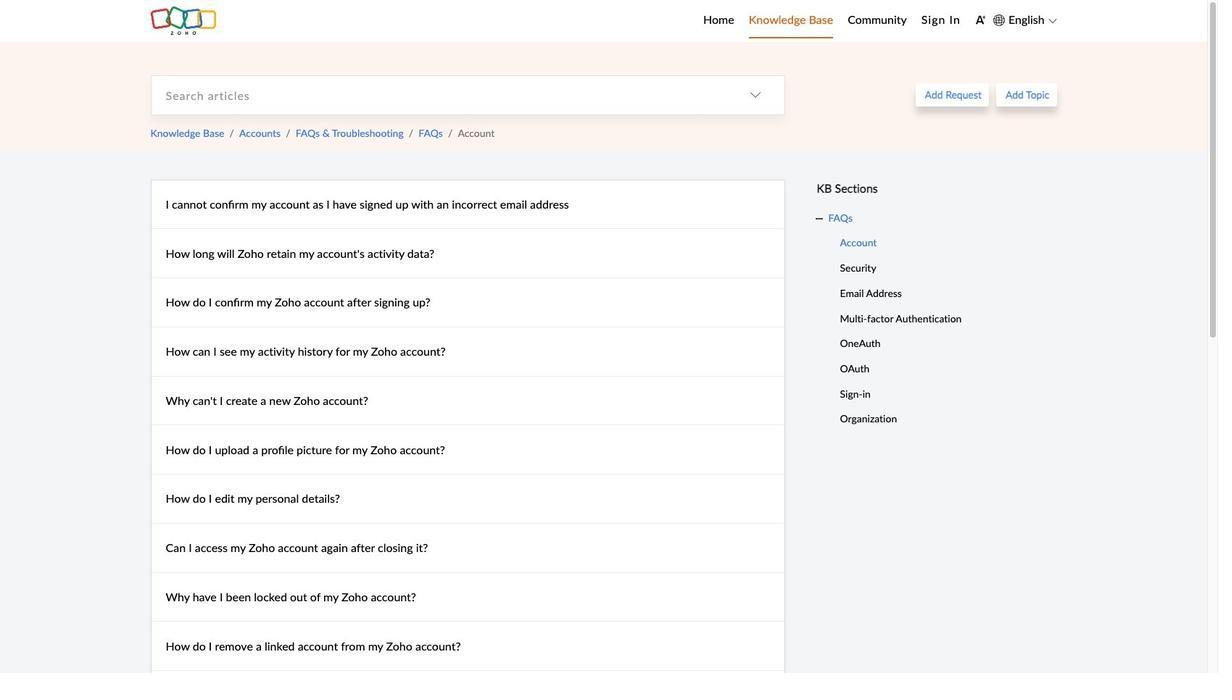 Task type: describe. For each thing, give the bounding box(es) containing it.
user preference element
[[976, 10, 986, 32]]

user preference image
[[976, 14, 986, 25]]

choose category element
[[727, 76, 785, 114]]



Task type: vqa. For each thing, say whether or not it's contained in the screenshot.
choose category element
yes



Task type: locate. For each thing, give the bounding box(es) containing it.
Search articles field
[[151, 76, 727, 114]]

choose languages element
[[994, 11, 1057, 29]]

choose category image
[[750, 89, 761, 101]]



